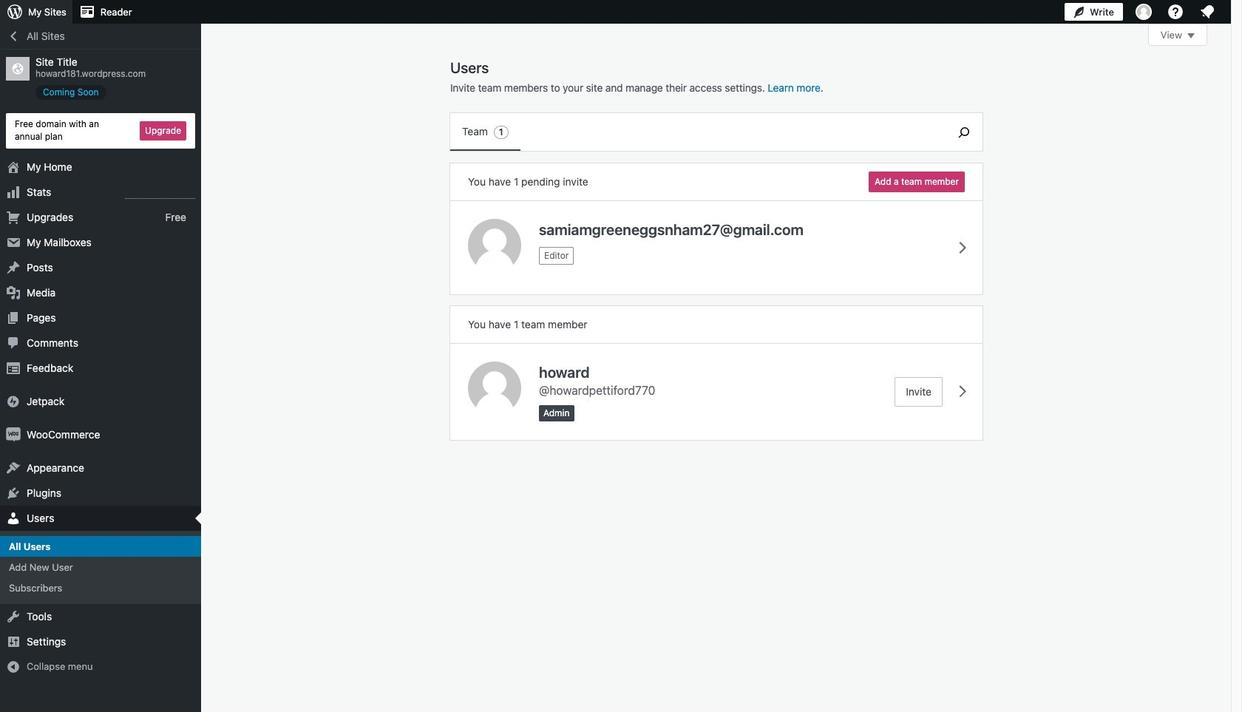Task type: vqa. For each thing, say whether or not it's contained in the screenshot.
Notice status at the right top of the page
no



Task type: describe. For each thing, give the bounding box(es) containing it.
closed image
[[1188, 33, 1195, 38]]

howard image
[[468, 362, 521, 415]]

help image
[[1167, 3, 1185, 21]]



Task type: locate. For each thing, give the bounding box(es) containing it.
1 img image from the top
[[6, 394, 21, 409]]

1 vertical spatial img image
[[6, 427, 21, 442]]

main content
[[450, 24, 1208, 440]]

None search field
[[946, 113, 983, 151]]

manage your notifications image
[[1199, 3, 1217, 21]]

0 vertical spatial img image
[[6, 394, 21, 409]]

highest hourly views 0 image
[[125, 189, 195, 199]]

open search image
[[946, 123, 983, 141]]

img image
[[6, 394, 21, 409], [6, 427, 21, 442]]

my profile image
[[1136, 4, 1152, 20]]

2 img image from the top
[[6, 427, 21, 442]]



